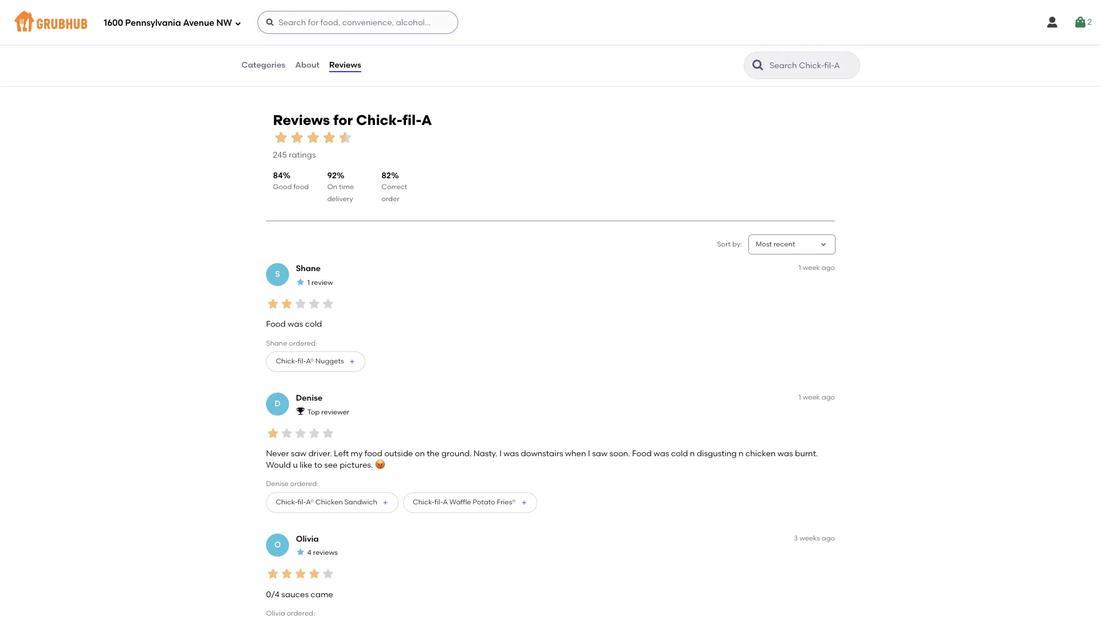 Task type: locate. For each thing, give the bounding box(es) containing it.
american
[[274, 25, 307, 33]]

min inside the 20–35 min $1.49 delivery
[[279, 39, 292, 47]]

3 min from the left
[[689, 39, 702, 47]]

$1.49
[[258, 49, 273, 57]]

2 saw from the left
[[592, 449, 608, 459]]

main navigation navigation
[[0, 0, 1102, 45]]

never saw driver. left my food outside on the ground. nasty. i was downstairs when i saw soon. food was cold n disgusting n chicken was burnt. would u like to see pictures. 😡
[[266, 449, 819, 471]]

ratings for 79 ratings
[[612, 52, 639, 61]]

fries®
[[497, 499, 516, 507]]

0 vertical spatial food
[[266, 320, 286, 330]]

delivery down the time
[[327, 195, 353, 203]]

84 good food
[[273, 171, 309, 191]]

food up shane ordered: on the bottom left
[[266, 320, 286, 330]]

1 horizontal spatial shane
[[296, 264, 321, 274]]

denise up the top
[[296, 394, 323, 403]]

pictures.
[[340, 461, 373, 471]]

svg image left palm in the top left of the page
[[265, 18, 275, 27]]

reviews button
[[329, 45, 362, 86]]

min
[[279, 39, 292, 47], [484, 39, 497, 47], [689, 39, 702, 47]]

1 vertical spatial a®
[[306, 499, 314, 507]]

1 a® from the top
[[306, 358, 314, 366]]

20–35 up '$0.99'
[[668, 39, 688, 47]]

most recent
[[756, 240, 796, 248]]

20–35
[[258, 39, 278, 47], [668, 39, 688, 47]]

0 vertical spatial ago
[[822, 264, 835, 272]]

sauces
[[282, 590, 309, 600]]

ratings right 79
[[612, 52, 639, 61]]

2 1 week ago from the top
[[799, 394, 835, 402]]

plus icon image right nuggets
[[349, 359, 356, 365]]

chick-fil-a® chicken sandwich
[[276, 499, 377, 507]]

chicken
[[316, 499, 343, 507]]

245
[[273, 150, 287, 160]]

2 horizontal spatial plus icon image
[[521, 500, 528, 507]]

0 horizontal spatial olivia
[[266, 610, 285, 618]]

0 horizontal spatial i
[[500, 449, 502, 459]]

svg image inside the 2 button
[[1074, 15, 1088, 29]]

1
[[799, 264, 802, 272], [308, 279, 310, 287], [799, 394, 802, 402]]

denise down would at the bottom of the page
[[266, 481, 289, 489]]

n left chicken
[[739, 449, 744, 459]]

chick- for chick-fil-a waffle potato fries®
[[413, 499, 435, 507]]

top reviewer
[[308, 408, 350, 416]]

plus icon image right fries®
[[521, 500, 528, 507]]

1 vertical spatial shane
[[266, 339, 287, 348]]

reviews up 245 ratings
[[273, 112, 330, 129]]

20–35 inside 20–35 min $0.99 delivery
[[668, 39, 688, 47]]

was left burnt.
[[778, 449, 794, 459]]

ordered: up chick-fil-a® nuggets
[[289, 339, 317, 348]]

ago for 0/4 sauces came
[[822, 535, 835, 543]]

denise
[[296, 394, 323, 403], [266, 481, 289, 489]]

svg image right nw
[[234, 20, 241, 27]]

soon.
[[610, 449, 631, 459]]

ordered: for was
[[289, 339, 317, 348]]

downstairs
[[521, 449, 564, 459]]

the palm link
[[258, 9, 434, 22]]

2 a® from the top
[[306, 499, 314, 507]]

3 ago from the top
[[822, 535, 835, 543]]

would
[[266, 461, 291, 471]]

0 horizontal spatial food
[[266, 320, 286, 330]]

0 horizontal spatial food
[[294, 183, 309, 191]]

1 1 week ago from the top
[[799, 264, 835, 272]]

2 i from the left
[[588, 449, 591, 459]]

ordered: for saw
[[290, 481, 319, 489]]

1600
[[104, 18, 123, 28]]

1 vertical spatial reviews
[[273, 112, 330, 129]]

1 vertical spatial a
[[443, 499, 448, 507]]

1 vertical spatial olivia
[[266, 610, 285, 618]]

delivery inside 25–40 min $2.99 delivery
[[481, 49, 507, 57]]

delivery inside 20–35 min $0.99 delivery
[[687, 49, 712, 57]]

2 vertical spatial ago
[[822, 535, 835, 543]]

star icon image
[[388, 39, 397, 48], [397, 39, 406, 48], [406, 39, 416, 48], [416, 39, 425, 48], [425, 39, 434, 48], [425, 39, 434, 48], [593, 39, 602, 48], [602, 39, 611, 48], [611, 39, 621, 48], [621, 39, 630, 48], [621, 39, 630, 48], [630, 39, 639, 48], [798, 39, 807, 48], [807, 39, 817, 48], [817, 39, 826, 48], [826, 39, 835, 48], [835, 39, 844, 48], [273, 130, 289, 146], [289, 130, 305, 146], [305, 130, 321, 146], [321, 130, 337, 146], [337, 130, 353, 146], [337, 130, 353, 146], [296, 278, 305, 287], [266, 297, 280, 311], [280, 297, 294, 311], [294, 297, 308, 311], [308, 297, 321, 311], [321, 297, 335, 311], [266, 427, 280, 440], [280, 427, 294, 440], [294, 427, 308, 440], [308, 427, 321, 440], [321, 427, 335, 440], [296, 548, 305, 557], [266, 568, 280, 581], [280, 568, 294, 581], [294, 568, 308, 581], [308, 568, 321, 581], [321, 568, 335, 581]]

shane ordered:
[[266, 339, 317, 348]]

min inside 20–35 min $0.99 delivery
[[689, 39, 702, 47]]

ratings
[[407, 52, 434, 61], [612, 52, 639, 61], [817, 52, 844, 61], [289, 150, 316, 160]]

cold
[[305, 320, 322, 330], [671, 449, 688, 459]]

0 horizontal spatial plus icon image
[[349, 359, 356, 365]]

never
[[266, 449, 289, 459]]

shane up 1 review
[[296, 264, 321, 274]]

week down caret down icon
[[803, 264, 821, 272]]

about button
[[295, 45, 320, 86]]

a
[[421, 112, 432, 129], [443, 499, 448, 507]]

a® left nuggets
[[306, 358, 314, 366]]

1 horizontal spatial food
[[365, 449, 383, 459]]

ratings right 249
[[817, 52, 844, 61]]

0 vertical spatial denise
[[296, 394, 323, 403]]

outside
[[385, 449, 413, 459]]

0 vertical spatial reviews
[[329, 60, 361, 70]]

a®
[[306, 358, 314, 366], [306, 499, 314, 507]]

was right nasty. on the bottom left of the page
[[504, 449, 519, 459]]

week
[[803, 264, 821, 272], [803, 394, 821, 402]]

cold left disgusting
[[671, 449, 688, 459]]

shane
[[296, 264, 321, 274], [266, 339, 287, 348]]

2 ago from the top
[[822, 394, 835, 402]]

chick- right for in the left top of the page
[[356, 112, 403, 129]]

olivia down 0/4
[[266, 610, 285, 618]]

plus icon image
[[349, 359, 356, 365], [382, 500, 389, 507], [521, 500, 528, 507]]

1 ago from the top
[[822, 264, 835, 272]]

svg image
[[1074, 15, 1088, 29], [265, 18, 275, 27], [234, 20, 241, 27]]

chick-
[[356, 112, 403, 129], [276, 358, 298, 366], [276, 499, 298, 507], [413, 499, 435, 507]]

2 vertical spatial 1
[[799, 394, 802, 402]]

n
[[690, 449, 695, 459], [739, 449, 744, 459]]

0 horizontal spatial shane
[[266, 339, 287, 348]]

1 horizontal spatial i
[[588, 449, 591, 459]]

reviews right "about" on the left of page
[[329, 60, 361, 70]]

chick- down shane ordered: on the bottom left
[[276, 358, 298, 366]]

0 vertical spatial week
[[803, 264, 821, 272]]

week up burnt.
[[803, 394, 821, 402]]

0 horizontal spatial denise
[[266, 481, 289, 489]]

fil- inside 'button'
[[435, 499, 443, 507]]

1 vertical spatial ordered:
[[290, 481, 319, 489]]

plus icon image right 'sandwich'
[[382, 500, 389, 507]]

when
[[565, 449, 586, 459]]

1 week ago for food was cold
[[799, 264, 835, 272]]

min for 249 ratings
[[689, 39, 702, 47]]

1 horizontal spatial a
[[443, 499, 448, 507]]

1 vertical spatial 1 week ago
[[799, 394, 835, 402]]

4
[[308, 549, 312, 557]]

2 min from the left
[[484, 39, 497, 47]]

1 horizontal spatial cold
[[671, 449, 688, 459]]

was right the soon.
[[654, 449, 670, 459]]

$0.99
[[668, 49, 685, 57]]

20–35 for 34 ratings
[[258, 39, 278, 47]]

0 vertical spatial olivia
[[296, 535, 319, 544]]

nw
[[217, 18, 232, 28]]

chick- for chick-fil-a® chicken sandwich
[[276, 499, 298, 507]]

denise for denise
[[296, 394, 323, 403]]

chicken
[[746, 449, 776, 459]]

caret down icon image
[[819, 240, 829, 249]]

food right the soon.
[[632, 449, 652, 459]]

1 vertical spatial food
[[632, 449, 652, 459]]

1 vertical spatial cold
[[671, 449, 688, 459]]

0 horizontal spatial n
[[690, 449, 695, 459]]

2 20–35 from the left
[[668, 39, 688, 47]]

reviews inside button
[[329, 60, 361, 70]]

olivia ordered:
[[266, 610, 315, 618]]

1 20–35 from the left
[[258, 39, 278, 47]]

2 week from the top
[[803, 394, 821, 402]]

0 vertical spatial cold
[[305, 320, 322, 330]]

1 vertical spatial ago
[[822, 394, 835, 402]]

reviews
[[329, 60, 361, 70], [273, 112, 330, 129]]

saw up u
[[291, 449, 307, 459]]

i right 'when'
[[588, 449, 591, 459]]

saw left the soon.
[[592, 449, 608, 459]]

4 reviews
[[308, 549, 338, 557]]

saw
[[291, 449, 307, 459], [592, 449, 608, 459]]

delivery right $2.99
[[481, 49, 507, 57]]

ratings for 34 ratings
[[407, 52, 434, 61]]

0 vertical spatial ordered:
[[289, 339, 317, 348]]

olivia up 4
[[296, 535, 319, 544]]

1 week ago
[[799, 264, 835, 272], [799, 394, 835, 402]]

1 n from the left
[[690, 449, 695, 459]]

1 horizontal spatial food
[[632, 449, 652, 459]]

a® left 'chicken'
[[306, 499, 314, 507]]

1 week from the top
[[803, 264, 821, 272]]

2 vertical spatial ordered:
[[287, 610, 315, 618]]

cold up shane ordered: on the bottom left
[[305, 320, 322, 330]]

i right nasty. on the bottom left of the page
[[500, 449, 502, 459]]

ordered: down the 0/4 sauces came
[[287, 610, 315, 618]]

1 min from the left
[[279, 39, 292, 47]]

delivery right $1.49
[[275, 49, 301, 57]]

svg image right svg image
[[1074, 15, 1088, 29]]

1 vertical spatial week
[[803, 394, 821, 402]]

ago for food was cold
[[822, 264, 835, 272]]

ratings right 34 at the left top of the page
[[407, 52, 434, 61]]

3 weeks ago
[[794, 535, 835, 543]]

a inside 'button'
[[443, 499, 448, 507]]

pennsylvania
[[125, 18, 181, 28]]

1 horizontal spatial plus icon image
[[382, 500, 389, 507]]

1 horizontal spatial olivia
[[296, 535, 319, 544]]

correct
[[382, 183, 407, 191]]

food was cold
[[266, 320, 322, 330]]

like
[[300, 461, 313, 471]]

ratings right 245
[[289, 150, 316, 160]]

1 horizontal spatial n
[[739, 449, 744, 459]]

1 horizontal spatial denise
[[296, 394, 323, 403]]

0 vertical spatial a®
[[306, 358, 314, 366]]

delivery for 79 ratings
[[481, 49, 507, 57]]

plus icon image for chick-fil-a® chicken sandwich
[[382, 500, 389, 507]]

min inside 25–40 min $2.99 delivery
[[484, 39, 497, 47]]

food right good
[[294, 183, 309, 191]]

shane down food was cold
[[266, 339, 287, 348]]

delivery inside the 20–35 min $1.49 delivery
[[275, 49, 301, 57]]

palm
[[277, 9, 300, 20]]

my
[[351, 449, 363, 459]]

0 vertical spatial shane
[[296, 264, 321, 274]]

20–35 up $1.49
[[258, 39, 278, 47]]

1 for denise
[[799, 394, 802, 402]]

a® inside chick-fil-a® nuggets button
[[306, 358, 314, 366]]

0 horizontal spatial a
[[421, 112, 432, 129]]

waffle
[[450, 499, 471, 507]]

food inside never saw driver. left my food outside on the ground. nasty. i was downstairs when i saw soon. food was cold n disgusting n chicken was burnt. would u like to see pictures. 😡
[[632, 449, 652, 459]]

on
[[415, 449, 425, 459]]

ground.
[[442, 449, 472, 459]]

1 saw from the left
[[291, 449, 307, 459]]

fil-
[[403, 112, 421, 129], [298, 358, 306, 366], [298, 499, 306, 507], [435, 499, 443, 507]]

chick- down the denise ordered:
[[276, 499, 298, 507]]

delivery right '$0.99'
[[687, 49, 712, 57]]

0 horizontal spatial min
[[279, 39, 292, 47]]

plus icon image inside chick-fil-a® chicken sandwich button
[[382, 500, 389, 507]]

n left disgusting
[[690, 449, 695, 459]]

0 horizontal spatial cold
[[305, 320, 322, 330]]

1 horizontal spatial min
[[484, 39, 497, 47]]

food up 😡
[[365, 449, 383, 459]]

plus icon image for chick-fil-a waffle potato fries®
[[521, 500, 528, 507]]

was up shane ordered: on the bottom left
[[288, 320, 303, 330]]

2 horizontal spatial svg image
[[1074, 15, 1088, 29]]

chick- left waffle
[[413, 499, 435, 507]]

ratings for 245 ratings
[[289, 150, 316, 160]]

food
[[294, 183, 309, 191], [365, 449, 383, 459]]

chick- inside 'button'
[[413, 499, 435, 507]]

ordered: down like
[[290, 481, 319, 489]]

1 horizontal spatial saw
[[592, 449, 608, 459]]

0 vertical spatial 1 week ago
[[799, 264, 835, 272]]

time
[[339, 183, 354, 191]]

1 vertical spatial denise
[[266, 481, 289, 489]]

0 vertical spatial food
[[294, 183, 309, 191]]

the palm
[[258, 9, 300, 20]]

0 horizontal spatial 20–35
[[258, 39, 278, 47]]

20–35 inside the 20–35 min $1.49 delivery
[[258, 39, 278, 47]]

shane for shane
[[296, 264, 321, 274]]

food
[[266, 320, 286, 330], [632, 449, 652, 459]]

chick-fil-a waffle potato fries® button
[[403, 493, 537, 513]]

ordered:
[[289, 339, 317, 348], [290, 481, 319, 489], [287, 610, 315, 618]]

1 horizontal spatial 20–35
[[668, 39, 688, 47]]

delivery inside "92 on time delivery"
[[327, 195, 353, 203]]

2
[[1088, 17, 1093, 27]]

1 vertical spatial food
[[365, 449, 383, 459]]

plus icon image inside 'chick-fil-a waffle potato fries®' 'button'
[[521, 500, 528, 507]]

0 vertical spatial 1
[[799, 264, 802, 272]]

Sort by: field
[[756, 240, 796, 250]]

plus icon image inside chick-fil-a® nuggets button
[[349, 359, 356, 365]]

2 horizontal spatial min
[[689, 39, 702, 47]]

a® for chicken
[[306, 499, 314, 507]]

denise for denise ordered:
[[266, 481, 289, 489]]

0 horizontal spatial saw
[[291, 449, 307, 459]]

a® inside chick-fil-a® chicken sandwich button
[[306, 499, 314, 507]]



Task type: describe. For each thing, give the bounding box(es) containing it.
sandwich
[[345, 499, 377, 507]]

food inside 84 good food
[[294, 183, 309, 191]]

reviews
[[313, 549, 338, 557]]

reviews for chick-fil-a
[[273, 112, 432, 129]]

for
[[333, 112, 353, 129]]

on
[[327, 183, 337, 191]]

249 ratings
[[802, 52, 844, 61]]

reviews for reviews for chick-fil-a
[[273, 112, 330, 129]]

1 for shane
[[799, 264, 802, 272]]

cold inside never saw driver. left my food outside on the ground. nasty. i was downstairs when i saw soon. food was cold n disgusting n chicken was burnt. would u like to see pictures. 😡
[[671, 449, 688, 459]]

denise ordered:
[[266, 481, 319, 489]]

$2.99
[[463, 49, 480, 57]]

1 i from the left
[[500, 449, 502, 459]]

Search Chick-fil-A search field
[[769, 60, 857, 71]]

Search for food, convenience, alcohol... search field
[[257, 11, 458, 34]]

most
[[756, 240, 772, 248]]

79
[[601, 52, 610, 61]]

chick-fil-a® nuggets
[[276, 358, 344, 366]]

25–40 min $2.99 delivery
[[463, 39, 507, 57]]

92 on time delivery
[[327, 171, 354, 203]]

0/4
[[266, 590, 280, 600]]

chick-fil-a® chicken sandwich button
[[266, 493, 399, 513]]

92
[[327, 171, 337, 181]]

20–35 min $1.49 delivery
[[258, 39, 301, 57]]

burnt.
[[795, 449, 819, 459]]

delivery for 249 ratings
[[687, 49, 712, 57]]

order
[[382, 195, 400, 203]]

u
[[293, 461, 298, 471]]

249
[[802, 52, 815, 61]]

potato
[[473, 499, 496, 507]]

search icon image
[[752, 59, 765, 72]]

driver.
[[309, 449, 332, 459]]

82 correct order
[[382, 171, 407, 203]]

20–35 min $0.99 delivery
[[668, 39, 712, 57]]

olivia for olivia
[[296, 535, 319, 544]]

2 n from the left
[[739, 449, 744, 459]]

olivia for olivia ordered:
[[266, 610, 285, 618]]

d
[[275, 399, 281, 409]]

1 review
[[308, 279, 333, 287]]

79 ratings
[[601, 52, 639, 61]]

categories button
[[241, 45, 286, 86]]

review
[[312, 279, 333, 287]]

avenue
[[183, 18, 214, 28]]

top
[[308, 408, 320, 416]]

0/4 sauces came
[[266, 590, 333, 600]]

disgusting
[[697, 449, 737, 459]]

trophy icon image
[[296, 407, 305, 416]]

sort
[[718, 240, 731, 248]]

o
[[274, 540, 281, 550]]

reviews for reviews
[[329, 60, 361, 70]]

34 ratings
[[396, 52, 434, 61]]

1 week ago for never saw driver. left my food outside on the ground. nasty. i was downstairs when i saw soon. food was cold n disgusting n chicken was burnt. would u like to see pictures. 😡
[[799, 394, 835, 402]]

ratings for 249 ratings
[[817, 52, 844, 61]]

2 button
[[1074, 12, 1093, 33]]

fil- for chick-fil-a waffle potato fries®
[[435, 499, 443, 507]]

svg image
[[1046, 15, 1060, 29]]

😡
[[375, 461, 386, 471]]

fil- for chick-fil-a® nuggets
[[298, 358, 306, 366]]

82
[[382, 171, 391, 181]]

nasty.
[[474, 449, 498, 459]]

delivery for 34 ratings
[[275, 49, 301, 57]]

nuggets
[[316, 358, 344, 366]]

chick-fil-a waffle potato fries®
[[413, 499, 516, 507]]

1 horizontal spatial svg image
[[265, 18, 275, 27]]

weeks
[[800, 535, 821, 543]]

min for 79 ratings
[[484, 39, 497, 47]]

food inside never saw driver. left my food outside on the ground. nasty. i was downstairs when i saw soon. food was cold n disgusting n chicken was burnt. would u like to see pictures. 😡
[[365, 449, 383, 459]]

0 vertical spatial a
[[421, 112, 432, 129]]

good
[[273, 183, 292, 191]]

week for never saw driver. left my food outside on the ground. nasty. i was downstairs when i saw soon. food was cold n disgusting n chicken was burnt. would u like to see pictures. 😡
[[803, 394, 821, 402]]

min for 34 ratings
[[279, 39, 292, 47]]

plus icon image for chick-fil-a® nuggets
[[349, 359, 356, 365]]

fil- for chick-fil-a® chicken sandwich
[[298, 499, 306, 507]]

ago for never saw driver. left my food outside on the ground. nasty. i was downstairs when i saw soon. food was cold n disgusting n chicken was burnt. would u like to see pictures. 😡
[[822, 394, 835, 402]]

left
[[334, 449, 349, 459]]

reviewer
[[321, 408, 350, 416]]

34
[[396, 52, 405, 61]]

came
[[311, 590, 333, 600]]

1600 pennsylvania avenue nw
[[104, 18, 232, 28]]

0 horizontal spatial svg image
[[234, 20, 241, 27]]

categories
[[242, 60, 286, 70]]

1 vertical spatial 1
[[308, 279, 310, 287]]

245 ratings
[[273, 150, 316, 160]]

chick- for chick-fil-a® nuggets
[[276, 358, 298, 366]]

week for food was cold
[[803, 264, 821, 272]]

the
[[258, 9, 274, 20]]

chick-fil-a® nuggets button
[[266, 352, 365, 372]]

subscription pass image
[[258, 24, 269, 34]]

see
[[324, 461, 338, 471]]

20–35 for 249 ratings
[[668, 39, 688, 47]]

to
[[314, 461, 322, 471]]

25–40
[[463, 39, 483, 47]]

the
[[427, 449, 440, 459]]

about
[[295, 60, 320, 70]]

shane for shane ordered:
[[266, 339, 287, 348]]

s
[[275, 270, 280, 280]]

sort by:
[[718, 240, 743, 248]]

recent
[[774, 240, 796, 248]]

84
[[273, 171, 283, 181]]

3
[[794, 535, 798, 543]]

a® for nuggets
[[306, 358, 314, 366]]



Task type: vqa. For each thing, say whether or not it's contained in the screenshot.
topmost Ordered:
yes



